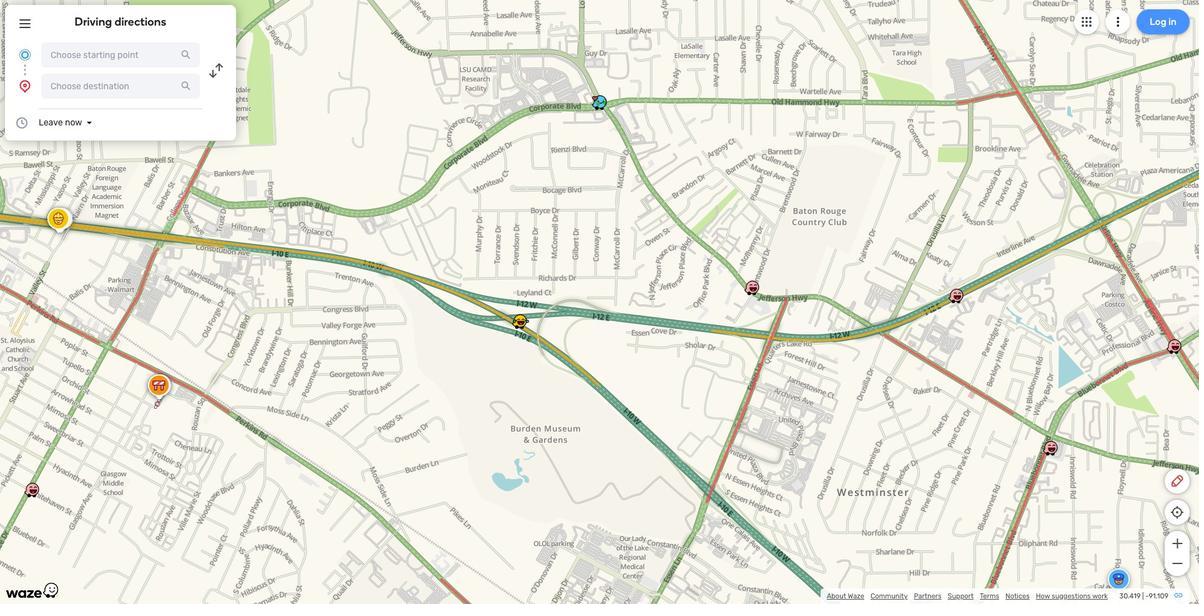 Task type: vqa. For each thing, say whether or not it's contained in the screenshot.
Notices link
yes



Task type: describe. For each thing, give the bounding box(es) containing it.
location image
[[17, 79, 32, 94]]

terms link
[[980, 593, 999, 601]]

zoom in image
[[1170, 537, 1185, 552]]

91.109
[[1149, 593, 1169, 601]]

terms
[[980, 593, 999, 601]]

-
[[1146, 593, 1149, 601]]

notices
[[1006, 593, 1030, 601]]

about waze link
[[827, 593, 864, 601]]

30.419 | -91.109
[[1120, 593, 1169, 601]]

|
[[1143, 593, 1144, 601]]

partners link
[[914, 593, 942, 601]]

community
[[871, 593, 908, 601]]

about
[[827, 593, 846, 601]]

notices link
[[1006, 593, 1030, 601]]

link image
[[1174, 591, 1184, 601]]

leave
[[39, 117, 63, 128]]

pencil image
[[1170, 474, 1185, 489]]

Choose destination text field
[[41, 74, 200, 99]]



Task type: locate. For each thing, give the bounding box(es) containing it.
driving directions
[[75, 15, 166, 29]]

now
[[65, 117, 82, 128]]

suggestions
[[1052, 593, 1091, 601]]

community link
[[871, 593, 908, 601]]

current location image
[[17, 47, 32, 62]]

work
[[1093, 593, 1108, 601]]

how suggestions work link
[[1036, 593, 1108, 601]]

how
[[1036, 593, 1050, 601]]

about waze community partners support terms notices how suggestions work
[[827, 593, 1108, 601]]

zoom out image
[[1170, 557, 1185, 572]]

30.419
[[1120, 593, 1141, 601]]

directions
[[115, 15, 166, 29]]

waze
[[848, 593, 864, 601]]

support
[[948, 593, 974, 601]]

leave now
[[39, 117, 82, 128]]

partners
[[914, 593, 942, 601]]

clock image
[[14, 116, 29, 131]]

support link
[[948, 593, 974, 601]]

driving
[[75, 15, 112, 29]]

Choose starting point text field
[[41, 42, 200, 67]]



